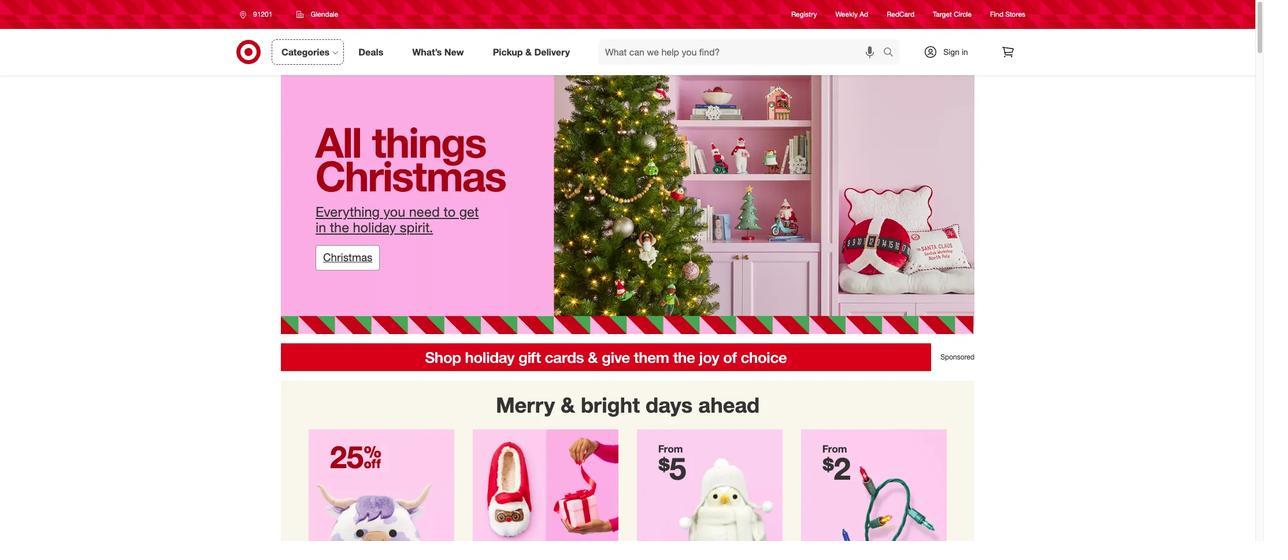 Task type: describe. For each thing, give the bounding box(es) containing it.
weekly
[[836, 10, 858, 19]]

in inside the everything you need to get in the holiday spirit.
[[316, 219, 326, 236]]

sign in link
[[914, 39, 986, 65]]

deals
[[359, 46, 383, 58]]

ahead
[[698, 392, 760, 418]]

merry
[[496, 392, 555, 418]]

what's new link
[[402, 39, 478, 65]]

25
[[330, 438, 364, 475]]

weekly ad link
[[836, 9, 868, 19]]

need
[[409, 203, 440, 220]]

pickup & delivery link
[[483, 39, 584, 65]]

91201
[[253, 10, 272, 18]]

from $2
[[823, 443, 851, 487]]

from for $5
[[658, 443, 683, 455]]

target circle
[[933, 10, 972, 19]]

search
[[878, 47, 906, 59]]

holiday
[[353, 219, 396, 236]]

categories
[[282, 46, 330, 58]]

$2
[[823, 450, 851, 487]]

delivery
[[534, 46, 570, 58]]

all things christmas image
[[281, 75, 975, 334]]

target
[[933, 10, 952, 19]]

What can we help you find? suggestions appear below search field
[[598, 39, 886, 65]]

the
[[330, 219, 349, 236]]

from for $2
[[823, 443, 847, 455]]

pickup
[[493, 46, 523, 58]]

find stores
[[990, 10, 1026, 19]]

circle
[[954, 10, 972, 19]]

you
[[384, 203, 405, 220]]

spirit.
[[400, 219, 433, 236]]

days
[[646, 392, 693, 418]]

redcard
[[887, 10, 915, 19]]

stores
[[1006, 10, 1026, 19]]

redcard link
[[887, 9, 915, 19]]

registry link
[[791, 9, 817, 19]]

& for pickup
[[525, 46, 532, 58]]

bright
[[581, 392, 640, 418]]

sign in
[[944, 47, 968, 57]]

91201 button
[[232, 4, 285, 25]]

what's new
[[412, 46, 464, 58]]



Task type: vqa. For each thing, say whether or not it's contained in the screenshot.
fourth "to" from the left
no



Task type: locate. For each thing, give the bounding box(es) containing it.
0 vertical spatial &
[[525, 46, 532, 58]]

pickup & delivery
[[493, 46, 570, 58]]

in right the sign
[[962, 47, 968, 57]]

deals link
[[349, 39, 398, 65]]

target circle link
[[933, 9, 972, 19]]

get
[[459, 203, 479, 220]]

sign
[[944, 47, 960, 57]]

christmas
[[323, 251, 373, 264]]

in left the
[[316, 219, 326, 236]]

weekly ad
[[836, 10, 868, 19]]

find
[[990, 10, 1004, 19]]


[[364, 438, 382, 475]]

everything you need to get in the holiday spirit.
[[316, 203, 479, 236]]

glendale button
[[289, 4, 346, 25]]

glendale
[[311, 10, 338, 18]]

merry & bright days ahead
[[496, 392, 760, 418]]

0 horizontal spatial from
[[658, 443, 683, 455]]

to
[[444, 203, 456, 220]]

1 horizontal spatial &
[[561, 392, 575, 418]]

categories link
[[272, 39, 344, 65]]

from inside from $5
[[658, 443, 683, 455]]

in
[[962, 47, 968, 57], [316, 219, 326, 236]]

from inside from $2
[[823, 443, 847, 455]]

advertisement region
[[281, 343, 975, 371]]

ad
[[860, 10, 868, 19]]

1 horizontal spatial from
[[823, 443, 847, 455]]

1 vertical spatial in
[[316, 219, 326, 236]]

find stores link
[[990, 9, 1026, 19]]

& right pickup
[[525, 46, 532, 58]]

0 horizontal spatial &
[[525, 46, 532, 58]]

what's
[[412, 46, 442, 58]]

new
[[444, 46, 464, 58]]

&
[[525, 46, 532, 58], [561, 392, 575, 418]]

search button
[[878, 39, 906, 67]]

1 horizontal spatial in
[[962, 47, 968, 57]]

from $5
[[658, 443, 686, 487]]

from
[[658, 443, 683, 455], [823, 443, 847, 455]]

1 from from the left
[[658, 443, 683, 455]]

christmas button
[[316, 245, 380, 270]]

25 
[[330, 438, 382, 475]]

registry
[[791, 10, 817, 19]]

& for merry
[[561, 392, 575, 418]]

2 from from the left
[[823, 443, 847, 455]]

0 vertical spatial in
[[962, 47, 968, 57]]

$5
[[658, 450, 686, 487]]

everything
[[316, 203, 380, 220]]

1 vertical spatial &
[[561, 392, 575, 418]]

& left bright
[[561, 392, 575, 418]]

0 horizontal spatial in
[[316, 219, 326, 236]]



